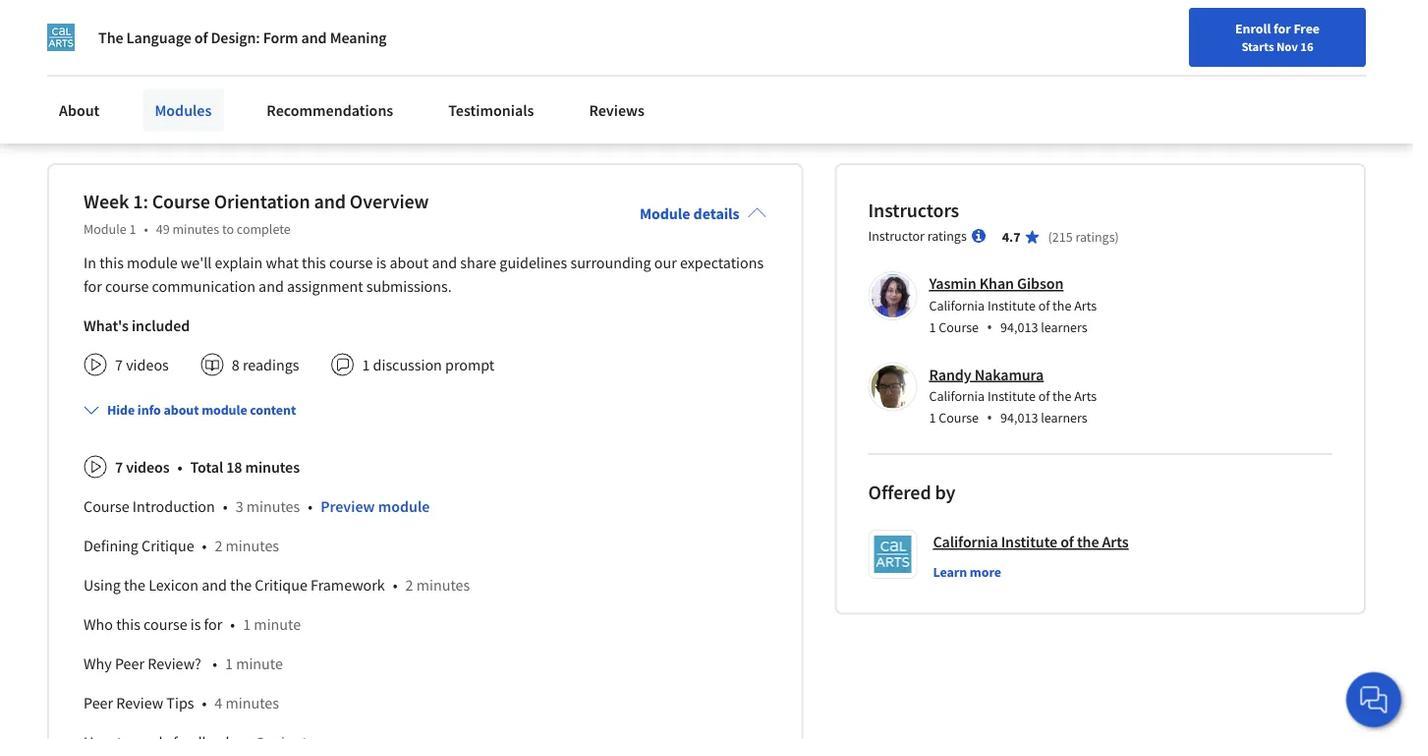 Task type: vqa. For each thing, say whether or not it's contained in the screenshot.


Task type: locate. For each thing, give the bounding box(es) containing it.
2 vertical spatial arts
[[1103, 533, 1129, 552]]

0 horizontal spatial design
[[193, 76, 235, 95]]

how down process at the left of the page
[[402, 76, 429, 95]]

about
[[390, 253, 429, 273], [164, 401, 199, 419]]

show notifications image
[[1205, 25, 1228, 48]]

None search field
[[280, 12, 605, 52]]

1 horizontal spatial it's
[[545, 55, 562, 74]]

• left preview
[[308, 497, 313, 516]]

0 horizontal spatial how
[[402, 76, 429, 95]]

( 215 ratings )
[[1049, 228, 1120, 246]]

2 right framework
[[406, 575, 414, 595]]

peer right why
[[115, 654, 145, 674]]

7 videos inside the info about module content element
[[115, 457, 170, 477]]

course up assignment
[[329, 253, 373, 273]]

16
[[1301, 38, 1314, 54]]

minutes right '18' on the left of page
[[245, 457, 300, 477]]

critique
[[138, 55, 189, 74], [614, 76, 664, 95], [142, 536, 194, 556], [255, 575, 308, 595]]

minutes down 'course introduction • 3 minutes • preview module'
[[226, 536, 279, 556]]

and right 'voices'
[[173, 97, 197, 115]]

expectations
[[680, 253, 764, 273]]

0 horizontal spatial more
[[85, 111, 121, 130]]

2 horizontal spatial module
[[378, 497, 430, 516]]

module down 8 on the left
[[202, 401, 247, 419]]

california down the randy
[[930, 388, 985, 405]]

0 horizontal spatial our
[[494, 76, 516, 95]]

and down what
[[259, 277, 284, 296]]

california institute of the arts link
[[934, 530, 1129, 554]]

is right "or"
[[269, 76, 280, 95]]

4
[[215, 693, 223, 713]]

0 vertical spatial it's
[[545, 55, 562, 74]]

•
[[144, 220, 148, 238], [987, 316, 993, 337], [987, 407, 993, 428], [177, 457, 182, 477], [223, 497, 228, 516], [308, 497, 313, 516], [202, 536, 207, 556], [393, 575, 398, 595], [230, 615, 235, 634], [213, 654, 217, 674], [202, 693, 207, 713]]

objective
[[346, 35, 404, 53]]

work down designers:
[[520, 76, 552, 95]]

the inside randy nakamura california institute of the arts 1 course • 94,013 learners
[[1053, 388, 1072, 405]]

is left an
[[192, 55, 202, 74]]

0 vertical spatial module
[[127, 253, 178, 273]]

its
[[667, 35, 682, 53]]

who
[[84, 615, 113, 634]]

2 94,013 from the top
[[1001, 409, 1039, 427]]

18
[[226, 457, 242, 477]]

menu item
[[1058, 20, 1184, 84]]

94,013 inside 'yasmin khan gibson california institute of the arts 1 course • 94,013 learners'
[[1001, 318, 1039, 336]]

offered
[[869, 481, 932, 505]]

california inside randy nakamura california institute of the arts 1 course • 94,013 learners
[[930, 388, 985, 405]]

is left also
[[668, 76, 678, 95]]

1 vertical spatial about
[[164, 401, 199, 419]]

voices
[[130, 97, 169, 115]]

course up what's included
[[105, 277, 149, 296]]

and left share
[[432, 253, 457, 273]]

1 vertical spatial california
[[930, 388, 985, 405]]

in for in this module we'll explain what this course is about and share guidelines surrounding our expectations for course communication and assignment submissions.
[[84, 253, 96, 273]]

0 horizontal spatial module
[[84, 220, 127, 238]]

our inside in this course, critique is defined as a detailed, objective analysis of a work of graphic design and its effectiveness. critique is an integral part of the making process for designers: it's not just how we determine if a work of design is or is not successful, it's how we move our work forward. critique is also where other voices and opinions can be brought into the design process. read more
[[494, 76, 516, 95]]

minute down who this course is for • 1 minute
[[236, 654, 283, 674]]

course inside randy nakamura california institute of the arts 1 course • 94,013 learners
[[939, 409, 979, 427]]

not up be
[[283, 76, 305, 95]]

1 7 from the top
[[115, 355, 123, 375]]

info about module content element
[[76, 385, 767, 739]]

2 vertical spatial california
[[934, 533, 999, 552]]

1 horizontal spatial more
[[970, 563, 1002, 581]]

minutes right 3 at the left bottom of the page
[[247, 497, 300, 516]]

• down yasmin khan gibson link
[[987, 316, 993, 337]]

for up 'why peer review? • 1 minute'
[[204, 615, 223, 634]]

1 vertical spatial 2
[[406, 575, 414, 595]]

design
[[593, 35, 635, 53], [193, 76, 235, 95], [414, 97, 457, 115]]

how right just
[[618, 55, 645, 74]]

detailed,
[[287, 35, 343, 53]]

1
[[129, 220, 136, 238], [930, 318, 937, 336], [362, 355, 370, 375], [930, 409, 937, 427], [243, 615, 251, 634], [225, 654, 233, 674]]

introduction
[[133, 497, 215, 516]]

0 horizontal spatial it's
[[381, 76, 398, 95]]

more
[[85, 111, 121, 130], [970, 563, 1002, 581]]

and left overview at the top
[[314, 189, 346, 214]]

effectiveness.
[[47, 55, 134, 74]]

94,013 down nakamura
[[1001, 409, 1039, 427]]

arts inside 'link'
[[1103, 533, 1129, 552]]

communication
[[152, 277, 256, 296]]

0 vertical spatial institute
[[988, 297, 1036, 314]]

defining
[[84, 536, 139, 556]]

this for in this module we'll explain what this course is about and share guidelines surrounding our expectations for course communication and assignment submissions.
[[99, 253, 124, 273]]

0 vertical spatial learners
[[1041, 318, 1088, 336]]

0 vertical spatial course
[[329, 253, 373, 273]]

about inside in this module we'll explain what this course is about and share guidelines surrounding our expectations for course communication and assignment submissions.
[[390, 253, 429, 273]]

guidelines
[[500, 253, 568, 273]]

california institute of the arts image
[[47, 24, 75, 51]]

of
[[194, 28, 208, 47], [462, 35, 475, 53], [525, 35, 538, 53], [308, 55, 321, 74], [176, 76, 189, 95], [1039, 297, 1050, 314], [1039, 388, 1050, 405], [1061, 533, 1075, 552]]

of inside randy nakamura california institute of the arts 1 course • 94,013 learners
[[1039, 388, 1050, 405]]

khan
[[980, 274, 1015, 294]]

institute inside randy nakamura california institute of the arts 1 course • 94,013 learners
[[988, 388, 1036, 405]]

0 horizontal spatial in
[[47, 35, 59, 53]]

1 inside randy nakamura california institute of the arts 1 course • 94,013 learners
[[930, 409, 937, 427]]

course down yasmin in the top right of the page
[[939, 318, 979, 336]]

peer
[[115, 654, 145, 674], [84, 693, 113, 713]]

1 vertical spatial 7
[[115, 457, 123, 477]]

1 vertical spatial module
[[202, 401, 247, 419]]

2 vertical spatial course
[[144, 615, 187, 634]]

design down "move"
[[414, 97, 457, 115]]

randy nakamura link
[[930, 365, 1044, 385]]

1 vertical spatial arts
[[1075, 388, 1097, 405]]

design down an
[[193, 76, 235, 95]]

it's up into
[[381, 76, 398, 95]]

not up forward.
[[566, 55, 587, 74]]

a up designers:
[[478, 35, 486, 53]]

peer review tips • 4 minutes
[[84, 693, 279, 713]]

hide
[[107, 401, 135, 419]]

2 7 from the top
[[115, 457, 123, 477]]

for up "move"
[[453, 55, 472, 74]]

(
[[1049, 228, 1053, 246]]

• down randy nakamura link
[[987, 407, 993, 428]]

a
[[276, 35, 284, 53], [478, 35, 486, 53], [129, 76, 137, 95]]

peer down why
[[84, 693, 113, 713]]

it's down graphic
[[545, 55, 562, 74]]

1:
[[133, 189, 148, 214]]

1 horizontal spatial in
[[84, 253, 96, 273]]

94,013
[[1001, 318, 1039, 336], [1001, 409, 1039, 427]]

of inside 'yasmin khan gibson california institute of the arts 1 course • 94,013 learners'
[[1039, 297, 1050, 314]]

0 vertical spatial 94,013
[[1001, 318, 1039, 336]]

1 horizontal spatial 2
[[406, 575, 414, 595]]

a right if
[[129, 76, 137, 95]]

course up defining
[[84, 497, 129, 516]]

this for who this course is for • 1 minute
[[116, 615, 141, 634]]

critique up lexicon
[[142, 536, 194, 556]]

modules link
[[143, 88, 224, 132]]

minutes left to
[[172, 220, 219, 238]]

module left the details
[[640, 204, 691, 223]]

the inside 'link'
[[1078, 533, 1100, 552]]

1 horizontal spatial module
[[202, 401, 247, 419]]

0 vertical spatial 7 videos
[[115, 355, 169, 375]]

institute inside 'yasmin khan gibson california institute of the arts 1 course • 94,013 learners'
[[988, 297, 1036, 314]]

the language of design: form and meaning
[[98, 28, 387, 47]]

1 down the randy
[[930, 409, 937, 427]]

to
[[222, 220, 234, 238]]

in inside in this module we'll explain what this course is about and share guidelines surrounding our expectations for course communication and assignment submissions.
[[84, 253, 96, 273]]

module down 49
[[127, 253, 178, 273]]

2
[[215, 536, 223, 556], [406, 575, 414, 595]]

0 vertical spatial about
[[390, 253, 429, 273]]

work up 'voices'
[[141, 76, 172, 95]]

0 horizontal spatial peer
[[84, 693, 113, 713]]

ratings right 215
[[1076, 228, 1116, 246]]

• inside the week 1: course orientation and overview module 1 • 49 minutes to complete
[[144, 220, 148, 238]]

in down week
[[84, 253, 96, 273]]

1 vertical spatial our
[[655, 253, 677, 273]]

institute
[[988, 297, 1036, 314], [988, 388, 1036, 405], [1002, 533, 1058, 552]]

0 horizontal spatial we
[[433, 76, 451, 95]]

minute
[[254, 615, 301, 634], [236, 654, 283, 674]]

form
[[263, 28, 298, 47]]

videos up the "introduction" in the bottom left of the page
[[126, 457, 170, 477]]

2 vertical spatial design
[[414, 97, 457, 115]]

1 down 1:
[[129, 220, 136, 238]]

0 vertical spatial peer
[[115, 654, 145, 674]]

module inside dropdown button
[[202, 401, 247, 419]]

about right info at the bottom of the page
[[164, 401, 199, 419]]

this for in this course, critique is defined as a detailed, objective analysis of a work of graphic design and its effectiveness. critique is an integral part of the making process for designers: it's not just how we determine if a work of design is or is not successful, it's how we move our work forward. critique is also where other voices and opinions can be brought into the design process. read more
[[63, 35, 86, 53]]

minutes right 4
[[226, 693, 279, 713]]

0 vertical spatial more
[[85, 111, 121, 130]]

why peer review? • 1 minute
[[84, 654, 283, 674]]

arts inside 'yasmin khan gibson california institute of the arts 1 course • 94,013 learners'
[[1075, 297, 1097, 314]]

this up effectiveness.
[[63, 35, 86, 53]]

work up designers:
[[489, 35, 521, 53]]

the inside 'yasmin khan gibson california institute of the arts 1 course • 94,013 learners'
[[1053, 297, 1072, 314]]

california
[[930, 297, 985, 314], [930, 388, 985, 405], [934, 533, 999, 552]]

this up assignment
[[302, 253, 326, 273]]

module down week
[[84, 220, 127, 238]]

0 vertical spatial 7
[[115, 355, 123, 375]]

institute up learn more button
[[1002, 533, 1058, 552]]

our down designers:
[[494, 76, 516, 95]]

2 horizontal spatial design
[[593, 35, 635, 53]]

integral
[[226, 55, 274, 74]]

we down its
[[649, 55, 667, 74]]

defining critique • 2 minutes
[[84, 536, 279, 556]]

reviews link
[[578, 88, 657, 132]]

0 horizontal spatial 2
[[215, 536, 223, 556]]

1 vertical spatial videos
[[126, 457, 170, 477]]

chat with us image
[[1359, 684, 1390, 716]]

california inside 'yasmin khan gibson california institute of the arts 1 course • 94,013 learners'
[[930, 297, 985, 314]]

1 horizontal spatial peer
[[115, 654, 145, 674]]

this inside the info about module content element
[[116, 615, 141, 634]]

not
[[566, 55, 587, 74], [283, 76, 305, 95]]

1 horizontal spatial design
[[414, 97, 457, 115]]

0 vertical spatial our
[[494, 76, 516, 95]]

included
[[132, 316, 190, 336]]

module right preview
[[378, 497, 430, 516]]

2 7 videos from the top
[[115, 457, 170, 477]]

just
[[591, 55, 614, 74]]

7 videos down what's included
[[115, 355, 169, 375]]

0 horizontal spatial about
[[164, 401, 199, 419]]

minutes
[[172, 220, 219, 238], [245, 457, 300, 477], [247, 497, 300, 516], [226, 536, 279, 556], [417, 575, 470, 595], [226, 693, 279, 713]]

minute down using the lexicon and the critique framework • 2 minutes at the left of the page
[[254, 615, 301, 634]]

this down week
[[99, 253, 124, 273]]

course down the randy
[[939, 409, 979, 427]]

forward.
[[555, 76, 610, 95]]

about inside dropdown button
[[164, 401, 199, 419]]

0 horizontal spatial module
[[127, 253, 178, 273]]

0 vertical spatial 2
[[215, 536, 223, 556]]

1 videos from the top
[[126, 355, 169, 375]]

0 horizontal spatial not
[[283, 76, 305, 95]]

0 horizontal spatial a
[[129, 76, 137, 95]]

7 down what's
[[115, 355, 123, 375]]

1 vertical spatial in
[[84, 253, 96, 273]]

1 down yasmin in the top right of the page
[[930, 318, 937, 336]]

is up submissions.
[[376, 253, 387, 273]]

2 videos from the top
[[126, 457, 170, 477]]

more inside button
[[970, 563, 1002, 581]]

in inside in this course, critique is defined as a detailed, objective analysis of a work of graphic design and its effectiveness. critique is an integral part of the making process for designers: it's not just how we determine if a work of design is or is not successful, it's how we move our work forward. critique is also where other voices and opinions can be brought into the design process. read more
[[47, 35, 59, 53]]

other
[[91, 97, 126, 115]]

8
[[232, 355, 240, 375]]

institute down nakamura
[[988, 388, 1036, 405]]

1 vertical spatial 94,013
[[1001, 409, 1039, 427]]

california up learn more
[[934, 533, 999, 552]]

offered by
[[869, 481, 956, 505]]

modules
[[155, 100, 212, 120]]

institute down khan
[[988, 297, 1036, 314]]

1 left discussion
[[362, 355, 370, 375]]

this inside in this course, critique is defined as a detailed, objective analysis of a work of graphic design and its effectiveness. critique is an integral part of the making process for designers: it's not just how we determine if a work of design is or is not successful, it's how we move our work forward. critique is also where other voices and opinions can be brought into the design process. read more
[[63, 35, 86, 53]]

94,013 down gibson
[[1001, 318, 1039, 336]]

is up 'why peer review? • 1 minute'
[[191, 615, 201, 634]]

defined
[[206, 35, 255, 53]]

7 down hide
[[115, 457, 123, 477]]

learners down gibson
[[1041, 318, 1088, 336]]

• left 49
[[144, 220, 148, 238]]

0 vertical spatial california
[[930, 297, 985, 314]]

ratings down instructors
[[928, 227, 967, 245]]

• total 18 minutes
[[177, 457, 300, 477]]

into
[[361, 97, 386, 115]]

1 vertical spatial more
[[970, 563, 1002, 581]]

reviews
[[589, 100, 645, 120]]

0 vertical spatial we
[[649, 55, 667, 74]]

explain
[[215, 253, 263, 273]]

0 vertical spatial videos
[[126, 355, 169, 375]]

more inside in this course, critique is defined as a detailed, objective analysis of a work of graphic design and its effectiveness. critique is an integral part of the making process for designers: it's not just how we determine if a work of design is or is not successful, it's how we move our work forward. critique is also where other voices and opinions can be brought into the design process. read more
[[85, 111, 121, 130]]

making
[[349, 55, 397, 74]]

7 videos up the "introduction" in the bottom left of the page
[[115, 457, 170, 477]]

and right lexicon
[[202, 575, 227, 595]]

0 vertical spatial arts
[[1075, 297, 1097, 314]]

california inside california institute of the arts 'link'
[[934, 533, 999, 552]]

1 horizontal spatial about
[[390, 253, 429, 273]]

1 vertical spatial peer
[[84, 693, 113, 713]]

8 readings
[[232, 355, 299, 375]]

is inside in this module we'll explain what this course is about and share guidelines surrounding our expectations for course communication and assignment submissions.
[[376, 253, 387, 273]]

is left "or"
[[238, 76, 248, 95]]

info
[[138, 401, 161, 419]]

course down lexicon
[[144, 615, 187, 634]]

1 horizontal spatial how
[[618, 55, 645, 74]]

and right form
[[301, 28, 327, 47]]

california down yasmin in the top right of the page
[[930, 297, 985, 314]]

1 inside the week 1: course orientation and overview module 1 • 49 minutes to complete
[[129, 220, 136, 238]]

minutes right framework
[[417, 575, 470, 595]]

this right who
[[116, 615, 141, 634]]

1 learners from the top
[[1041, 318, 1088, 336]]

0 vertical spatial in
[[47, 35, 59, 53]]

for up what's
[[84, 277, 102, 296]]

where
[[47, 97, 87, 115]]

graphic
[[541, 35, 589, 53]]

7
[[115, 355, 123, 375], [115, 457, 123, 477]]

1 horizontal spatial our
[[655, 253, 677, 273]]

module
[[127, 253, 178, 273], [202, 401, 247, 419], [378, 497, 430, 516]]

0 vertical spatial how
[[618, 55, 645, 74]]

an
[[206, 55, 222, 74]]

videos inside the info about module content element
[[126, 457, 170, 477]]

1 vertical spatial 7 videos
[[115, 457, 170, 477]]

2 vertical spatial institute
[[1002, 533, 1058, 552]]

arts
[[1075, 297, 1097, 314], [1075, 388, 1097, 405], [1103, 533, 1129, 552]]

yasmin khan gibson california institute of the arts 1 course • 94,013 learners
[[930, 274, 1097, 337]]

and
[[301, 28, 327, 47], [639, 35, 663, 53], [173, 97, 197, 115], [314, 189, 346, 214], [432, 253, 457, 273], [259, 277, 284, 296], [202, 575, 227, 595]]

2 vertical spatial module
[[378, 497, 430, 516]]

1 vertical spatial institute
[[988, 388, 1036, 405]]

for up the nov
[[1274, 20, 1292, 37]]

1 vertical spatial learners
[[1041, 409, 1088, 427]]

0 vertical spatial not
[[566, 55, 587, 74]]

learners down nakamura
[[1041, 409, 1088, 427]]

1 vertical spatial design
[[193, 76, 235, 95]]

we down process at the left of the page
[[433, 76, 451, 95]]

0 vertical spatial minute
[[254, 615, 301, 634]]

2 learners from the top
[[1041, 409, 1088, 427]]

what's included
[[84, 316, 190, 336]]

course up 49
[[152, 189, 210, 214]]

critique down critique
[[138, 55, 189, 74]]

module inside the week 1: course orientation and overview module 1 • 49 minutes to complete
[[84, 220, 127, 238]]

in up effectiveness.
[[47, 35, 59, 53]]

1 94,013 from the top
[[1001, 318, 1039, 336]]

about up submissions.
[[390, 253, 429, 273]]



Task type: describe. For each thing, give the bounding box(es) containing it.
94,013 inside randy nakamura california institute of the arts 1 course • 94,013 learners
[[1001, 409, 1039, 427]]

overview
[[350, 189, 429, 214]]

orientation
[[214, 189, 310, 214]]

• inside 'yasmin khan gibson california institute of the arts 1 course • 94,013 learners'
[[987, 316, 993, 337]]

• right framework
[[393, 575, 398, 595]]

learn more button
[[934, 562, 1002, 582]]

gibson
[[1018, 274, 1064, 294]]

randy
[[930, 365, 972, 385]]

if
[[118, 76, 126, 95]]

read
[[47, 111, 81, 130]]

recommendations link
[[255, 88, 405, 132]]

1 down using the lexicon and the critique framework • 2 minutes at the left of the page
[[243, 615, 251, 634]]

learn
[[934, 563, 968, 581]]

review?
[[148, 654, 201, 674]]

why
[[84, 654, 112, 674]]

• left 4
[[202, 693, 207, 713]]

randy nakamura image
[[872, 366, 915, 409]]

discussion
[[373, 355, 442, 375]]

yasmin khan gibson image
[[872, 275, 915, 318]]

in this module we'll explain what this course is about and share guidelines surrounding our expectations for course communication and assignment submissions.
[[84, 253, 764, 296]]

share
[[460, 253, 497, 273]]

what
[[266, 253, 299, 273]]

is inside the info about module content element
[[191, 615, 201, 634]]

yasmin
[[930, 274, 977, 294]]

0 vertical spatial design
[[593, 35, 635, 53]]

yasmin khan gibson link
[[930, 274, 1064, 294]]

learners inside 'yasmin khan gibson california institute of the arts 1 course • 94,013 learners'
[[1041, 318, 1088, 336]]

complete
[[237, 220, 291, 238]]

course inside 'yasmin khan gibson california institute of the arts 1 course • 94,013 learners'
[[939, 318, 979, 336]]

instructors
[[869, 198, 960, 223]]

nov
[[1277, 38, 1299, 54]]

surrounding
[[571, 253, 651, 273]]

what's
[[84, 316, 129, 336]]

randy nakamura california institute of the arts 1 course • 94,013 learners
[[930, 365, 1097, 428]]

arts inside randy nakamura california institute of the arts 1 course • 94,013 learners
[[1075, 388, 1097, 405]]

critique left framework
[[255, 575, 308, 595]]

course inside the info about module content element
[[144, 615, 187, 634]]

analysis
[[407, 35, 458, 53]]

details
[[694, 204, 740, 223]]

7 inside the info about module content element
[[115, 457, 123, 477]]

and left its
[[639, 35, 663, 53]]

critique
[[140, 35, 189, 53]]

module details
[[640, 204, 740, 223]]

1 discussion prompt
[[362, 355, 495, 375]]

total
[[190, 457, 223, 477]]

testimonials
[[449, 100, 534, 120]]

nakamura
[[975, 365, 1044, 385]]

assignment
[[287, 277, 363, 296]]

course,
[[90, 35, 137, 53]]

about link
[[47, 88, 112, 132]]

submissions.
[[367, 277, 452, 296]]

designers:
[[476, 55, 541, 74]]

minutes inside the week 1: course orientation and overview module 1 • 49 minutes to complete
[[172, 220, 219, 238]]

• down the "introduction" in the bottom left of the page
[[202, 536, 207, 556]]

in for in this course, critique is defined as a detailed, objective analysis of a work of graphic design and its effectiveness. critique is an integral part of the making process for designers: it's not just how we determine if a work of design is or is not successful, it's how we move our work forward. critique is also where other voices and opinions can be brought into the design process. read more
[[47, 35, 59, 53]]

1 horizontal spatial module
[[640, 204, 691, 223]]

1 vertical spatial it's
[[381, 76, 398, 95]]

be
[[286, 97, 302, 115]]

read more button
[[47, 110, 121, 131]]

• inside randy nakamura california institute of the arts 1 course • 94,013 learners
[[987, 407, 993, 428]]

• left 3 at the left bottom of the page
[[223, 497, 228, 516]]

determine
[[47, 76, 114, 95]]

1 inside 'yasmin khan gibson california institute of the arts 1 course • 94,013 learners'
[[930, 318, 937, 336]]

for inside the info about module content element
[[204, 615, 223, 634]]

testimonials link
[[437, 88, 546, 132]]

course inside the info about module content element
[[84, 497, 129, 516]]

preview
[[321, 497, 375, 516]]

also
[[682, 76, 708, 95]]

readings
[[243, 355, 299, 375]]

• down using the lexicon and the critique framework • 2 minutes at the left of the page
[[230, 615, 235, 634]]

1 vertical spatial not
[[283, 76, 305, 95]]

3
[[236, 497, 243, 516]]

1 vertical spatial minute
[[236, 654, 283, 674]]

course inside the week 1: course orientation and overview module 1 • 49 minutes to complete
[[152, 189, 210, 214]]

• up 4
[[213, 654, 217, 674]]

for inside enroll for free starts nov 16
[[1274, 20, 1292, 37]]

215
[[1053, 228, 1073, 246]]

and inside the info about module content element
[[202, 575, 227, 595]]

)
[[1116, 228, 1120, 246]]

hide info about module content button
[[76, 393, 304, 428]]

for inside in this module we'll explain what this course is about and share guidelines surrounding our expectations for course communication and assignment submissions.
[[84, 277, 102, 296]]

1 vertical spatial we
[[433, 76, 451, 95]]

starts
[[1242, 38, 1275, 54]]

process.
[[460, 97, 514, 115]]

enroll
[[1236, 20, 1272, 37]]

move
[[455, 76, 490, 95]]

process
[[400, 55, 450, 74]]

institute inside 'link'
[[1002, 533, 1058, 552]]

1 horizontal spatial ratings
[[1076, 228, 1116, 246]]

enroll for free starts nov 16
[[1236, 20, 1321, 54]]

49
[[156, 220, 170, 238]]

or
[[252, 76, 266, 95]]

1 horizontal spatial we
[[649, 55, 667, 74]]

opinions
[[201, 97, 256, 115]]

framework
[[311, 575, 385, 595]]

learners inside randy nakamura california institute of the arts 1 course • 94,013 learners
[[1041, 409, 1088, 427]]

hide info about module content
[[107, 401, 296, 419]]

instructor
[[869, 227, 925, 245]]

design:
[[211, 28, 260, 47]]

is right critique
[[192, 35, 202, 53]]

of inside 'link'
[[1061, 533, 1075, 552]]

for inside in this course, critique is defined as a detailed, objective analysis of a work of graphic design and its effectiveness. critique is an integral part of the making process for designers: it's not just how we determine if a work of design is or is not successful, it's how we move our work forward. critique is also where other voices and opinions can be brought into the design process. read more
[[453, 55, 472, 74]]

course introduction • 3 minutes • preview module
[[84, 497, 430, 516]]

1 horizontal spatial a
[[276, 35, 284, 53]]

week 1: course orientation and overview module 1 • 49 minutes to complete
[[84, 189, 429, 238]]

2 horizontal spatial a
[[478, 35, 486, 53]]

module inside in this module we'll explain what this course is about and share guidelines surrounding our expectations for course communication and assignment submissions.
[[127, 253, 178, 273]]

coursera image
[[24, 16, 148, 47]]

1 down who this course is for • 1 minute
[[225, 654, 233, 674]]

1 vertical spatial course
[[105, 277, 149, 296]]

recommendations
[[267, 100, 394, 120]]

successful,
[[308, 76, 377, 95]]

• left total
[[177, 457, 182, 477]]

learn more
[[934, 563, 1002, 581]]

by
[[936, 481, 956, 505]]

1 horizontal spatial not
[[566, 55, 587, 74]]

and inside the week 1: course orientation and overview module 1 • 49 minutes to complete
[[314, 189, 346, 214]]

critique up reviews
[[614, 76, 664, 95]]

1 7 videos from the top
[[115, 355, 169, 375]]

0 horizontal spatial ratings
[[928, 227, 967, 245]]

instructor ratings
[[869, 227, 967, 245]]

our inside in this module we'll explain what this course is about and share guidelines surrounding our expectations for course communication and assignment submissions.
[[655, 253, 677, 273]]

meaning
[[330, 28, 387, 47]]

preview module link
[[321, 497, 430, 516]]

1 vertical spatial how
[[402, 76, 429, 95]]

in this course, critique is defined as a detailed, objective analysis of a work of graphic design and its effectiveness. critique is an integral part of the making process for designers: it's not just how we determine if a work of design is or is not successful, it's how we move our work forward. critique is also where other voices and opinions can be brought into the design process. read more
[[47, 35, 711, 130]]



